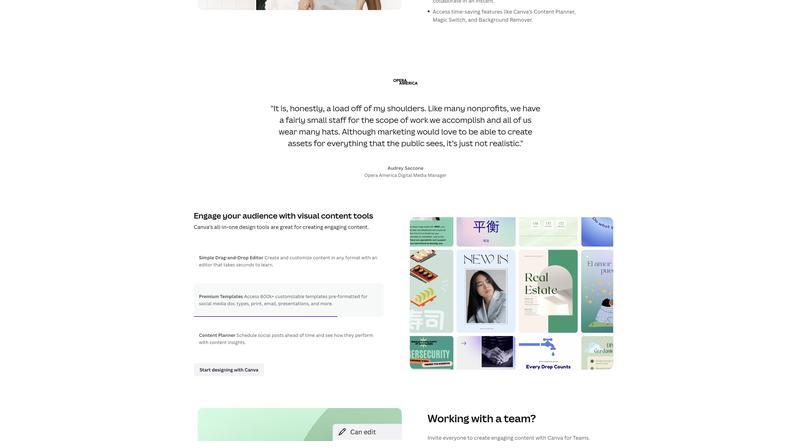 Task type: vqa. For each thing, say whether or not it's contained in the screenshot.
everything
yes



Task type: describe. For each thing, give the bounding box(es) containing it.
planner,
[[556, 8, 576, 15]]

they
[[344, 332, 354, 339]]

learn.
[[261, 262, 273, 268]]

shoulders.
[[387, 103, 426, 114]]

schedule
[[237, 332, 257, 339]]

nonprofits,
[[467, 103, 509, 114]]

your
[[223, 210, 241, 221]]

like
[[428, 103, 442, 114]]

schedule social posts ahead of time and see how they perform with content insights.
[[199, 332, 373, 346]]

my
[[373, 103, 385, 114]]

and inside schedule social posts ahead of time and see how they perform with content insights.
[[316, 332, 324, 339]]

saving
[[465, 8, 480, 15]]

and inside create and customize content in any format with an editor that takes seconds to learn.
[[280, 255, 288, 261]]

honestly,
[[290, 103, 325, 114]]

load
[[333, 103, 349, 114]]

1 vertical spatial tools
[[257, 224, 269, 231]]

perform
[[355, 332, 373, 339]]

that inside the "it is, honestly, a load off of my shoulders. like many nonprofits, we have a fairly small staff for the scope of work we accomplish and all of us wear many hats. although marketing would love to be able to create assets for everything that the public sees, it's just not realistic."
[[369, 138, 385, 149]]

media
[[213, 301, 226, 307]]

0 horizontal spatial a
[[279, 115, 284, 125]]

off
[[351, 103, 362, 114]]

editor
[[199, 262, 212, 268]]

0 horizontal spatial many
[[299, 126, 320, 137]]

opera
[[364, 172, 378, 178]]

assets
[[288, 138, 312, 149]]

0 vertical spatial tools
[[353, 210, 373, 221]]

drag-
[[215, 255, 227, 261]]

create and customize content in any format with an editor that takes seconds to learn.
[[199, 255, 377, 268]]

all
[[503, 115, 512, 125]]

0 horizontal spatial the
[[361, 115, 374, 125]]

all-
[[214, 224, 222, 231]]

premium
[[199, 294, 219, 300]]

more.
[[320, 301, 333, 307]]

magic
[[433, 16, 447, 23]]

1 horizontal spatial many
[[444, 103, 465, 114]]

create
[[265, 255, 279, 261]]

doc
[[227, 301, 235, 307]]

scope
[[376, 115, 399, 125]]

1 vertical spatial we
[[430, 115, 440, 125]]

"it is, honestly, a load off of my shoulders. like many nonprofits, we have a fairly small staff for the scope of work we accomplish and all of us wear many hats. although marketing would love to be able to create assets for everything that the public sees, it's just not realistic."
[[271, 103, 540, 149]]

visual
[[297, 210, 319, 221]]

with inside the engage your audience with visual content tools canva's all-in-one design tools are great for creating engaging content.
[[279, 210, 296, 221]]

with inside schedule social posts ahead of time and see how they perform with content insights.
[[199, 340, 208, 346]]

it's
[[447, 138, 457, 149]]

content inside create and customize content in any format with an editor that takes seconds to learn.
[[313, 255, 330, 261]]

email,
[[264, 301, 277, 307]]

simple drag-and-drop editor
[[199, 255, 263, 261]]

planner
[[218, 332, 235, 339]]

be
[[468, 126, 478, 137]]

"it
[[271, 103, 279, 114]]

1 horizontal spatial to
[[459, 126, 467, 137]]

design
[[239, 224, 256, 231]]

just
[[459, 138, 473, 149]]

everything
[[327, 138, 367, 149]]

us
[[523, 115, 532, 125]]

and inside the "it is, honestly, a load off of my shoulders. like many nonprofits, we have a fairly small staff for the scope of work we accomplish and all of us wear many hats. although marketing would love to be able to create assets for everything that the public sees, it's just not realistic."
[[487, 115, 501, 125]]

ui - pro templates (6) image
[[409, 217, 613, 370]]

one
[[229, 224, 238, 231]]

team?
[[504, 412, 536, 426]]

like
[[504, 8, 512, 15]]

seconds
[[236, 262, 254, 268]]

access for time-
[[433, 8, 450, 15]]

drop
[[238, 255, 249, 261]]

formatted
[[338, 294, 360, 300]]

able
[[480, 126, 496, 137]]

small
[[307, 115, 327, 125]]

any
[[336, 255, 344, 261]]

ahead
[[285, 332, 298, 339]]

accomplish
[[442, 115, 485, 125]]

insights.
[[228, 340, 246, 346]]

time
[[305, 332, 315, 339]]

great
[[280, 224, 293, 231]]

in-
[[222, 224, 229, 231]]

how
[[334, 332, 343, 339]]

manager
[[428, 172, 447, 178]]

pre-
[[329, 294, 338, 300]]

fairly
[[286, 115, 305, 125]]

600k+
[[260, 294, 274, 300]]

remover.
[[510, 16, 533, 23]]

0 vertical spatial we
[[510, 103, 521, 114]]

media
[[413, 172, 427, 178]]

with inside create and customize content in any format with an editor that takes seconds to learn.
[[361, 255, 371, 261]]

work
[[410, 115, 428, 125]]

content inside schedule social posts ahead of time and see how they perform with content insights.
[[209, 340, 227, 346]]

templates
[[305, 294, 328, 300]]

audience
[[243, 210, 278, 221]]

see
[[325, 332, 333, 339]]

realistic."
[[489, 138, 523, 149]]

an
[[372, 255, 377, 261]]

not
[[475, 138, 488, 149]]



Task type: locate. For each thing, give the bounding box(es) containing it.
social inside schedule social posts ahead of time and see how they perform with content insights.
[[258, 332, 271, 339]]

1 horizontal spatial the
[[387, 138, 400, 149]]

1 vertical spatial a
[[279, 115, 284, 125]]

2 vertical spatial a
[[496, 412, 502, 426]]

types,
[[237, 301, 250, 307]]

content inside access time-saving features like canva's content planner, magic switch, and background remover.
[[534, 8, 554, 15]]

0 vertical spatial canva's
[[513, 8, 533, 15]]

simple
[[199, 255, 214, 261]]

many up accomplish at the top right of page
[[444, 103, 465, 114]]

are
[[271, 224, 279, 231]]

customizable
[[275, 294, 304, 300]]

and
[[468, 16, 477, 23], [487, 115, 501, 125], [280, 255, 288, 261], [311, 301, 319, 307], [316, 332, 324, 339]]

content inside the engage your audience with visual content tools canva's all-in-one design tools are great for creating engaging content.
[[321, 210, 352, 221]]

that down although
[[369, 138, 385, 149]]

with
[[279, 210, 296, 221], [361, 255, 371, 261], [199, 340, 208, 346], [471, 412, 493, 426]]

that inside create and customize content in any format with an editor that takes seconds to learn.
[[213, 262, 222, 268]]

we up all
[[510, 103, 521, 114]]

of left time
[[299, 332, 304, 339]]

and up able
[[487, 115, 501, 125]]

access inside 'access 600k+ customizable templates pre-formatted for social media doc types, print, email, presentations, and more.'
[[244, 294, 259, 300]]

0 horizontal spatial content
[[199, 332, 217, 339]]

social down premium
[[199, 301, 212, 307]]

to inside create and customize content in any format with an editor that takes seconds to learn.
[[255, 262, 260, 268]]

canva's up remover.
[[513, 8, 533, 15]]

of down shoulders.
[[400, 115, 408, 125]]

premium templates
[[199, 294, 244, 300]]

1 horizontal spatial canva's
[[513, 8, 533, 15]]

to up realistic." at right top
[[498, 126, 506, 137]]

although
[[342, 126, 376, 137]]

many down small
[[299, 126, 320, 137]]

to left be
[[459, 126, 467, 137]]

0 vertical spatial social
[[199, 301, 212, 307]]

engage your audience with visual content tools canva's all-in-one design tools are great for creating engaging content.
[[194, 210, 373, 231]]

audrey saccone opera america digital media manager
[[364, 165, 447, 178]]

of
[[364, 103, 372, 114], [400, 115, 408, 125], [513, 115, 521, 125], [299, 332, 304, 339]]

1 horizontal spatial social
[[258, 332, 271, 339]]

content.
[[348, 224, 369, 231]]

and left see
[[316, 332, 324, 339]]

creating
[[303, 224, 323, 231]]

time-
[[451, 8, 465, 15]]

for right formatted
[[361, 294, 368, 300]]

access 600k+ customizable templates pre-formatted for social media doc types, print, email, presentations, and more.
[[199, 294, 368, 307]]

1 horizontal spatial that
[[369, 138, 385, 149]]

the up although
[[361, 115, 374, 125]]

for
[[348, 115, 359, 125], [314, 138, 325, 149], [294, 224, 302, 231], [361, 294, 368, 300]]

is,
[[281, 103, 288, 114]]

presentations,
[[278, 301, 310, 307]]

canva's down engage at left
[[194, 224, 213, 231]]

content down content planner
[[209, 340, 227, 346]]

1 horizontal spatial access
[[433, 8, 450, 15]]

and inside 'access 600k+ customizable templates pre-formatted for social media doc types, print, email, presentations, and more.'
[[311, 301, 319, 307]]

engaging
[[324, 224, 347, 231]]

and inside access time-saving features like canva's content planner, magic switch, and background remover.
[[468, 16, 477, 23]]

for down the hats.
[[314, 138, 325, 149]]

1 vertical spatial social
[[258, 332, 271, 339]]

takes
[[224, 262, 235, 268]]

0 horizontal spatial canva's
[[194, 224, 213, 231]]

access inside access time-saving features like canva's content planner, magic switch, and background remover.
[[433, 8, 450, 15]]

canva's inside the engage your audience with visual content tools canva's all-in-one design tools are great for creating engaging content.
[[194, 224, 213, 231]]

to
[[459, 126, 467, 137], [498, 126, 506, 137], [255, 262, 260, 268]]

access up print,
[[244, 294, 259, 300]]

for inside 'access 600k+ customizable templates pre-formatted for social media doc types, print, email, presentations, and more.'
[[361, 294, 368, 300]]

0 horizontal spatial tools
[[257, 224, 269, 231]]

a left load
[[327, 103, 331, 114]]

for right great
[[294, 224, 302, 231]]

1 horizontal spatial content
[[534, 8, 554, 15]]

switch,
[[449, 16, 467, 23]]

1 vertical spatial access
[[244, 294, 259, 300]]

2 horizontal spatial to
[[498, 126, 506, 137]]

social left posts
[[258, 332, 271, 339]]

customize
[[290, 255, 312, 261]]

1 vertical spatial that
[[213, 262, 222, 268]]

tools up content.
[[353, 210, 373, 221]]

format
[[345, 255, 360, 261]]

love
[[441, 126, 457, 137]]

content
[[534, 8, 554, 15], [199, 332, 217, 339]]

would
[[417, 126, 440, 137]]

in
[[331, 255, 335, 261]]

content up engaging
[[321, 210, 352, 221]]

and down templates on the bottom left of page
[[311, 301, 319, 307]]

print,
[[251, 301, 263, 307]]

a down is,
[[279, 115, 284, 125]]

canva's inside access time-saving features like canva's content planner, magic switch, and background remover.
[[513, 8, 533, 15]]

access for 600k+
[[244, 294, 259, 300]]

content left the planner,
[[534, 8, 554, 15]]

1 vertical spatial many
[[299, 126, 320, 137]]

1 vertical spatial the
[[387, 138, 400, 149]]

social inside 'access 600k+ customizable templates pre-formatted for social media doc types, print, email, presentations, and more.'
[[199, 301, 212, 307]]

a left team?
[[496, 412, 502, 426]]

content left planner
[[199, 332, 217, 339]]

marketing
[[378, 126, 415, 137]]

1 vertical spatial content
[[313, 255, 330, 261]]

0 vertical spatial a
[[327, 103, 331, 114]]

1 horizontal spatial tools
[[353, 210, 373, 221]]

0 vertical spatial access
[[433, 8, 450, 15]]

2 vertical spatial content
[[209, 340, 227, 346]]

staff
[[329, 115, 346, 125]]

0 horizontal spatial we
[[430, 115, 440, 125]]

content left in
[[313, 255, 330, 261]]

the
[[361, 115, 374, 125], [387, 138, 400, 149]]

we down like
[[430, 115, 440, 125]]

and-
[[227, 255, 238, 261]]

0 horizontal spatial that
[[213, 262, 222, 268]]

for inside the engage your audience with visual content tools canva's all-in-one design tools are great for creating engaging content.
[[294, 224, 302, 231]]

engage
[[194, 210, 221, 221]]

0 vertical spatial many
[[444, 103, 465, 114]]

0 horizontal spatial access
[[244, 294, 259, 300]]

content
[[321, 210, 352, 221], [313, 255, 330, 261], [209, 340, 227, 346]]

1 vertical spatial content
[[199, 332, 217, 339]]

of inside schedule social posts ahead of time and see how they perform with content insights.
[[299, 332, 304, 339]]

working with a team?
[[428, 412, 536, 426]]

america
[[379, 172, 397, 178]]

working
[[428, 412, 469, 426]]

that
[[369, 138, 385, 149], [213, 262, 222, 268]]

0 horizontal spatial to
[[255, 262, 260, 268]]

0 vertical spatial the
[[361, 115, 374, 125]]

have
[[523, 103, 540, 114]]

and down saving
[[468, 16, 477, 23]]

1 horizontal spatial we
[[510, 103, 521, 114]]

content planner
[[199, 332, 237, 339]]

to down editor at the bottom of page
[[255, 262, 260, 268]]

the down marketing
[[387, 138, 400, 149]]

0 vertical spatial that
[[369, 138, 385, 149]]

editor
[[250, 255, 263, 261]]

background
[[479, 16, 509, 23]]

digital
[[398, 172, 412, 178]]

0 vertical spatial content
[[321, 210, 352, 221]]

of right the off
[[364, 103, 372, 114]]

create
[[508, 126, 532, 137]]

we
[[510, 103, 521, 114], [430, 115, 440, 125]]

audrey
[[388, 165, 404, 171]]

access up magic
[[433, 8, 450, 15]]

0 vertical spatial content
[[534, 8, 554, 15]]

2 horizontal spatial a
[[496, 412, 502, 426]]

and right create
[[280, 255, 288, 261]]

access time-saving features like canva's content planner, magic switch, and background remover.
[[433, 8, 576, 23]]

1 vertical spatial canva's
[[194, 224, 213, 231]]

wear
[[279, 126, 297, 137]]

a
[[327, 103, 331, 114], [279, 115, 284, 125], [496, 412, 502, 426]]

opera america image
[[393, 79, 418, 85]]

templates
[[220, 294, 243, 300]]

0 horizontal spatial social
[[199, 301, 212, 307]]

hats.
[[322, 126, 340, 137]]

for down the off
[[348, 115, 359, 125]]

of left us
[[513, 115, 521, 125]]

tools left are
[[257, 224, 269, 231]]

1 horizontal spatial a
[[327, 103, 331, 114]]

features
[[482, 8, 502, 15]]

that down 'drag-'
[[213, 262, 222, 268]]



